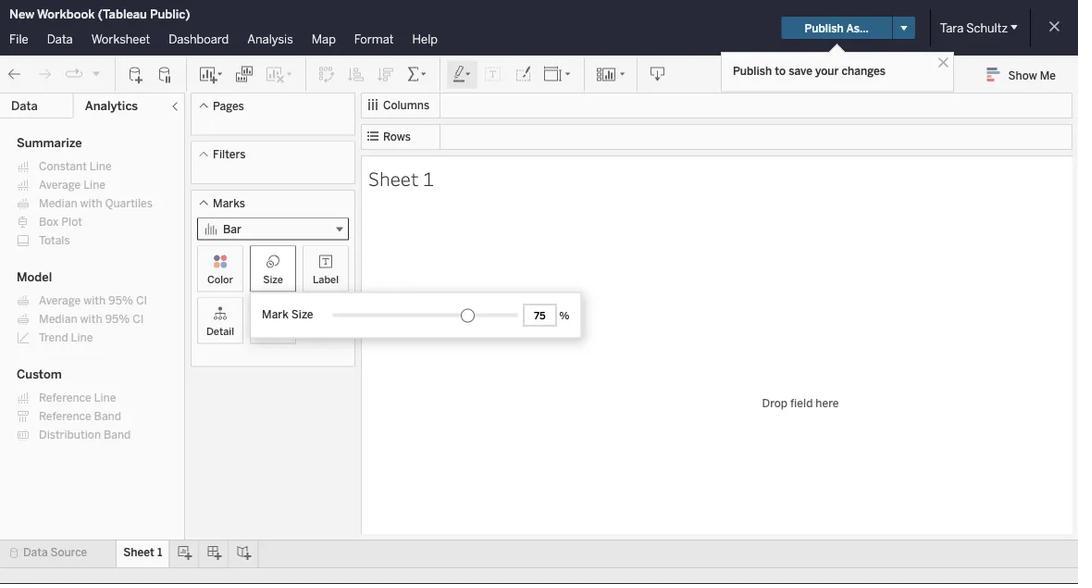 Task type: describe. For each thing, give the bounding box(es) containing it.
map
[[312, 31, 336, 46]]

me
[[1040, 68, 1056, 82]]

distribution band
[[39, 428, 131, 442]]

reference band
[[39, 410, 121, 423]]

show
[[1009, 68, 1037, 82]]

highlight image
[[452, 65, 473, 84]]

changes
[[842, 64, 886, 77]]

marks
[[213, 196, 245, 210]]

1 horizontal spatial sheet 1
[[368, 165, 434, 191]]

public)
[[150, 6, 190, 21]]

detail
[[206, 325, 234, 337]]

box
[[39, 215, 59, 229]]

dashboard
[[169, 31, 229, 46]]

format
[[354, 31, 394, 46]]

quartiles
[[105, 197, 153, 210]]

publish for publish to save your changes
[[733, 64, 772, 77]]

totals
[[39, 234, 70, 247]]

trend line
[[39, 331, 93, 344]]

(tableau
[[98, 6, 147, 21]]

0 horizontal spatial replay animation image
[[65, 65, 83, 84]]

as...
[[846, 21, 869, 34]]

worksheet
[[91, 31, 150, 46]]

analytics
[[85, 99, 138, 113]]

with for median with 95% ci
[[80, 312, 102, 326]]

download image
[[649, 65, 667, 84]]

model
[[17, 270, 52, 285]]

Mark Size range field
[[333, 306, 518, 317]]

label
[[313, 273, 339, 286]]

average for average line
[[39, 178, 81, 192]]

collapse image
[[169, 101, 180, 112]]

distribution
[[39, 428, 101, 442]]

format workbook image
[[514, 65, 532, 84]]

workbook
[[37, 6, 95, 21]]

constant
[[39, 160, 87, 173]]

1 horizontal spatial 1
[[423, 165, 434, 191]]

new worksheet image
[[198, 65, 224, 84]]

swap rows and columns image
[[317, 65, 336, 84]]

new
[[9, 6, 34, 21]]

reference line
[[39, 391, 116, 404]]

tara
[[940, 20, 964, 35]]

show/hide cards image
[[596, 65, 626, 84]]

median with 95% ci
[[39, 312, 144, 326]]

sort ascending image
[[347, 65, 366, 84]]

pause auto updates image
[[156, 65, 175, 84]]

1 horizontal spatial size
[[291, 307, 313, 321]]

mark
[[262, 307, 289, 321]]

filters
[[213, 148, 246, 161]]

fit image
[[543, 65, 573, 84]]

with for median with quartiles
[[80, 197, 102, 210]]

mark size
[[262, 307, 313, 321]]

pages
[[213, 99, 244, 112]]

1 vertical spatial sheet
[[123, 546, 155, 559]]

totals image
[[406, 65, 429, 84]]

publish to save your changes
[[733, 64, 886, 77]]

reference for reference band
[[39, 410, 91, 423]]

1 horizontal spatial sheet
[[368, 165, 419, 191]]

constant line
[[39, 160, 112, 173]]

help
[[412, 31, 438, 46]]

show me
[[1009, 68, 1056, 82]]

rows
[[383, 130, 411, 143]]

summarize
[[17, 136, 82, 150]]

to
[[775, 64, 786, 77]]

your
[[815, 64, 839, 77]]

undo image
[[6, 65, 24, 84]]

0 vertical spatial data
[[47, 31, 73, 46]]

plot
[[61, 215, 82, 229]]



Task type: vqa. For each thing, say whether or not it's contained in the screenshot.
mark size range field
yes



Task type: locate. For each thing, give the bounding box(es) containing it.
line up reference band
[[94, 391, 116, 404]]

size right mark
[[291, 307, 313, 321]]

band for reference band
[[94, 410, 121, 423]]

1 average from the top
[[39, 178, 81, 192]]

publish
[[805, 21, 844, 34], [733, 64, 772, 77]]

sort descending image
[[377, 65, 395, 84]]

2 average from the top
[[39, 294, 81, 307]]

1 down columns
[[423, 165, 434, 191]]

sheet down rows on the left top of page
[[368, 165, 419, 191]]

size up mark
[[263, 273, 283, 286]]

publish inside button
[[805, 21, 844, 34]]

average for average with 95% ci
[[39, 294, 81, 307]]

1 vertical spatial publish
[[733, 64, 772, 77]]

tara schultz
[[940, 20, 1008, 35]]

publish for publish as...
[[805, 21, 844, 34]]

1 vertical spatial ci
[[133, 312, 144, 326]]

0 vertical spatial average
[[39, 178, 81, 192]]

1 horizontal spatial publish
[[805, 21, 844, 34]]

median up the box plot
[[39, 197, 77, 210]]

replay animation image up analytics in the left of the page
[[91, 68, 102, 79]]

columns
[[383, 99, 430, 112]]

field
[[790, 396, 813, 409]]

line
[[90, 160, 112, 173], [83, 178, 106, 192], [71, 331, 93, 344], [94, 391, 116, 404]]

publish as...
[[805, 21, 869, 34]]

ci
[[136, 294, 147, 307], [133, 312, 144, 326]]

0 horizontal spatial sheet 1
[[123, 546, 162, 559]]

0 vertical spatial reference
[[39, 391, 91, 404]]

box plot
[[39, 215, 82, 229]]

1 vertical spatial size
[[291, 307, 313, 321]]

average
[[39, 178, 81, 192], [39, 294, 81, 307]]

redo image
[[35, 65, 54, 84]]

ci for median with 95% ci
[[133, 312, 144, 326]]

reference
[[39, 391, 91, 404], [39, 410, 91, 423]]

line for trend line
[[71, 331, 93, 344]]

show labels image
[[484, 65, 503, 84]]

1 vertical spatial 95%
[[105, 312, 130, 326]]

average line
[[39, 178, 106, 192]]

sheet 1 right 'source'
[[123, 546, 162, 559]]

0 horizontal spatial publish
[[733, 64, 772, 77]]

line up average line
[[90, 160, 112, 173]]

with down average line
[[80, 197, 102, 210]]

1 vertical spatial band
[[104, 428, 131, 442]]

0 vertical spatial publish
[[805, 21, 844, 34]]

save
[[789, 64, 813, 77]]

new workbook (tableau public)
[[9, 6, 190, 21]]

reference up distribution in the left bottom of the page
[[39, 410, 91, 423]]

sheet 1 down rows on the left top of page
[[368, 165, 434, 191]]

with for average with 95% ci
[[83, 294, 106, 307]]

ci up median with 95% ci
[[136, 294, 147, 307]]

color
[[207, 273, 233, 286]]

band for distribution band
[[104, 428, 131, 442]]

duplicate image
[[235, 65, 254, 84]]

file
[[9, 31, 28, 46]]

ci for average with 95% ci
[[136, 294, 147, 307]]

median for median with 95% ci
[[39, 312, 77, 326]]

data source
[[23, 546, 87, 559]]

reference for reference line
[[39, 391, 91, 404]]

reference up reference band
[[39, 391, 91, 404]]

median up trend
[[39, 312, 77, 326]]

0 vertical spatial sheet
[[368, 165, 419, 191]]

with up median with 95% ci
[[83, 294, 106, 307]]

median
[[39, 197, 77, 210], [39, 312, 77, 326]]

band down reference band
[[104, 428, 131, 442]]

1 right 'source'
[[157, 546, 162, 559]]

0 vertical spatial size
[[263, 273, 283, 286]]

%
[[559, 310, 570, 322]]

0 vertical spatial sheet 1
[[368, 165, 434, 191]]

replay animation image
[[65, 65, 83, 84], [91, 68, 102, 79]]

replay animation image right 'redo' icon in the top left of the page
[[65, 65, 83, 84]]

publish left to
[[733, 64, 772, 77]]

data down workbook
[[47, 31, 73, 46]]

data down undo icon
[[11, 99, 38, 113]]

line for average line
[[83, 178, 106, 192]]

average down constant at the left
[[39, 178, 81, 192]]

analysis
[[247, 31, 293, 46]]

1 vertical spatial with
[[83, 294, 106, 307]]

drop field here
[[762, 396, 839, 409]]

ci down average with 95% ci
[[133, 312, 144, 326]]

data left 'source'
[[23, 546, 48, 559]]

clear sheet image
[[265, 65, 294, 84]]

95% for median with 95% ci
[[105, 312, 130, 326]]

median for median with quartiles
[[39, 197, 77, 210]]

new data source image
[[127, 65, 145, 84]]

0 vertical spatial band
[[94, 410, 121, 423]]

0 vertical spatial ci
[[136, 294, 147, 307]]

band
[[94, 410, 121, 423], [104, 428, 131, 442]]

0 horizontal spatial sheet
[[123, 546, 155, 559]]

data
[[47, 31, 73, 46], [11, 99, 38, 113], [23, 546, 48, 559]]

0 horizontal spatial size
[[263, 273, 283, 286]]

1 reference from the top
[[39, 391, 91, 404]]

source
[[50, 546, 87, 559]]

line down median with 95% ci
[[71, 331, 93, 344]]

size
[[263, 273, 283, 286], [291, 307, 313, 321]]

sheet right 'source'
[[123, 546, 155, 559]]

trend
[[39, 331, 68, 344]]

average down model
[[39, 294, 81, 307]]

close image
[[935, 54, 952, 71]]

0 vertical spatial with
[[80, 197, 102, 210]]

1 horizontal spatial replay animation image
[[91, 68, 102, 79]]

average with 95% ci
[[39, 294, 147, 307]]

drop
[[762, 396, 788, 409]]

1 vertical spatial average
[[39, 294, 81, 307]]

sheet
[[368, 165, 419, 191], [123, 546, 155, 559]]

median with quartiles
[[39, 197, 153, 210]]

95% down average with 95% ci
[[105, 312, 130, 326]]

custom
[[17, 367, 62, 382]]

publish left as...
[[805, 21, 844, 34]]

with down average with 95% ci
[[80, 312, 102, 326]]

1 median from the top
[[39, 197, 77, 210]]

sheet 1
[[368, 165, 434, 191], [123, 546, 162, 559]]

line for constant line
[[90, 160, 112, 173]]

Mark Size text field
[[523, 304, 557, 326]]

line up median with quartiles
[[83, 178, 106, 192]]

95% for average with 95% ci
[[108, 294, 133, 307]]

1 vertical spatial median
[[39, 312, 77, 326]]

2 vertical spatial with
[[80, 312, 102, 326]]

line for reference line
[[94, 391, 116, 404]]

1 vertical spatial data
[[11, 99, 38, 113]]

95% up median with 95% ci
[[108, 294, 133, 307]]

schultz
[[967, 20, 1008, 35]]

1 vertical spatial reference
[[39, 410, 91, 423]]

0 vertical spatial 95%
[[108, 294, 133, 307]]

band up distribution band
[[94, 410, 121, 423]]

0 horizontal spatial 1
[[157, 546, 162, 559]]

1 vertical spatial sheet 1
[[123, 546, 162, 559]]

2 vertical spatial data
[[23, 546, 48, 559]]

1 vertical spatial 1
[[157, 546, 162, 559]]

show me button
[[979, 60, 1073, 89]]

0 vertical spatial 1
[[423, 165, 434, 191]]

95%
[[108, 294, 133, 307], [105, 312, 130, 326]]

2 reference from the top
[[39, 410, 91, 423]]

with
[[80, 197, 102, 210], [83, 294, 106, 307], [80, 312, 102, 326]]

2 median from the top
[[39, 312, 77, 326]]

publish as... button
[[782, 17, 892, 39]]

1
[[423, 165, 434, 191], [157, 546, 162, 559]]

0 vertical spatial median
[[39, 197, 77, 210]]

tooltip
[[257, 325, 289, 337]]

here
[[816, 396, 839, 409]]



